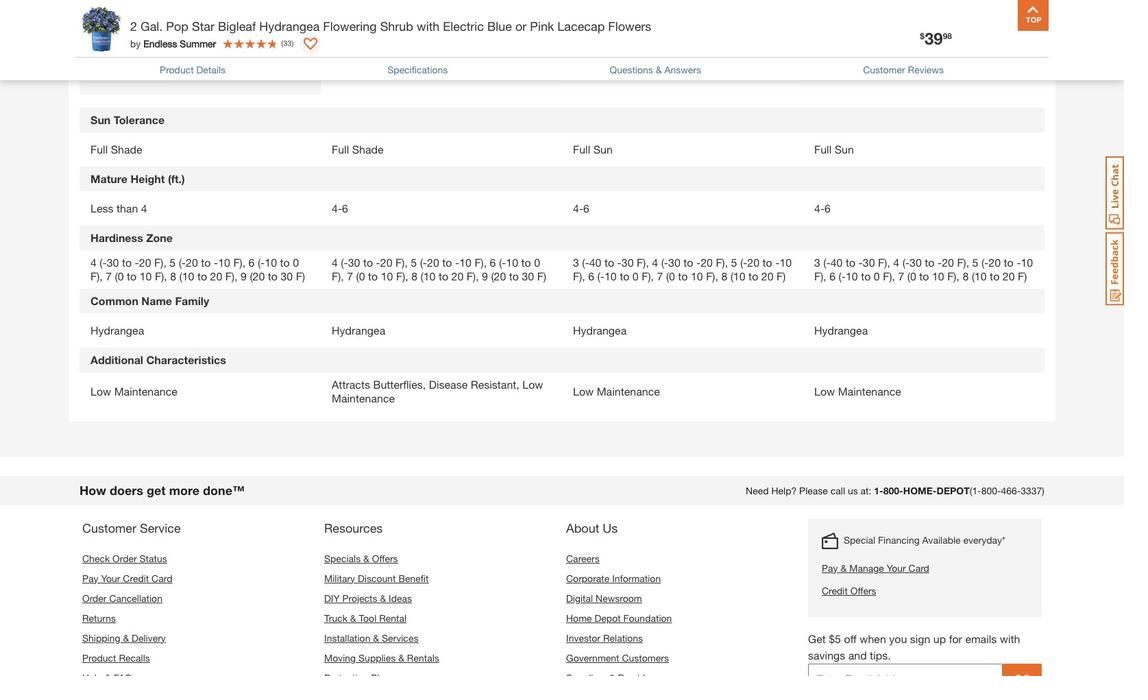 Task type: locate. For each thing, give the bounding box(es) containing it.
product down by endless summer
[[160, 64, 194, 75]]

1 horizontal spatial product
[[160, 64, 194, 75]]

investor relations link
[[567, 632, 643, 644]]

with
[[417, 19, 440, 34], [1001, 632, 1021, 645]]

resistant,
[[471, 378, 520, 391]]

2 4-6 from the left
[[573, 201, 590, 214]]

5 - from the left
[[618, 256, 622, 269]]

2 horizontal spatial 4-6
[[815, 201, 831, 214]]

& up recalls
[[123, 632, 129, 644]]

1 horizontal spatial 39
[[925, 29, 944, 48]]

4-
[[332, 201, 342, 214], [573, 201, 584, 214], [815, 201, 825, 214]]

466-
[[1002, 485, 1021, 496]]

customer
[[864, 64, 906, 75], [82, 520, 137, 535]]

check
[[82, 553, 110, 564]]

offers
[[372, 553, 398, 564], [851, 585, 877, 596]]

1 horizontal spatial 4-6
[[573, 201, 590, 214]]

0 horizontal spatial 9
[[241, 269, 247, 282]]

1 horizontal spatial offers
[[851, 585, 877, 596]]

us
[[603, 520, 618, 535]]

services
[[382, 632, 419, 644]]

2 gal. pop star bigleaf hydrangea flowering shrub with electric blue or pink lacecap flowers
[[130, 19, 652, 34]]

& left manage
[[841, 562, 847, 574]]

full sun
[[573, 142, 613, 155], [815, 142, 854, 155]]

shade
[[111, 142, 142, 155], [352, 142, 384, 155]]

9 - from the left
[[938, 256, 943, 269]]

0 horizontal spatial shade
[[111, 142, 142, 155]]

product details button
[[160, 62, 226, 77], [160, 62, 226, 77]]

$ 39 98 up reviews
[[921, 29, 953, 48]]

( 33 ) up endless
[[154, 26, 166, 35]]

1-
[[875, 485, 884, 496]]

3 7 from the left
[[657, 269, 663, 282]]

& up the military discount benefit link
[[364, 553, 370, 564]]

39 up reviews
[[925, 29, 944, 48]]

1 f) from the left
[[296, 269, 305, 282]]

1 horizontal spatial shade
[[352, 142, 384, 155]]

product image image
[[79, 7, 123, 51]]

4 7 from the left
[[899, 269, 905, 282]]

supplies
[[359, 652, 396, 664]]

customer up the check in the bottom left of the page
[[82, 520, 137, 535]]

$ inside $ 74 98
[[824, 53, 829, 63]]

foundation
[[624, 612, 672, 624]]

39 down product image
[[105, 52, 123, 71]]

1 (20 from the left
[[250, 269, 265, 282]]

1 vertical spatial 33
[[283, 38, 292, 47]]

800- right the depot
[[982, 485, 1002, 496]]

(0
[[115, 269, 124, 282], [356, 269, 365, 282], [667, 269, 675, 282], [908, 269, 917, 282]]

mature height (ft.)
[[91, 172, 185, 185]]

3 5 from the left
[[732, 256, 738, 269]]

$
[[921, 31, 925, 41], [342, 53, 346, 63], [824, 53, 829, 63], [100, 54, 105, 64]]

4 f) from the left
[[1019, 269, 1028, 282]]

0 vertical spatial order
[[113, 553, 137, 564]]

relations
[[604, 632, 643, 644]]

( 33 ) left display icon
[[281, 38, 294, 47]]

0 horizontal spatial 40
[[590, 256, 602, 269]]

7 - from the left
[[776, 256, 780, 269]]

2 horizontal spatial low maintenance
[[815, 385, 902, 398]]

1 horizontal spatial your
[[887, 562, 907, 574]]

$ inside $ 42 98
[[342, 53, 346, 63]]

4
[[141, 201, 147, 214], [91, 256, 97, 269], [332, 256, 338, 269], [652, 256, 659, 269], [894, 256, 900, 269]]

pay & manage your card
[[822, 562, 930, 574]]

order up pay your credit card link
[[113, 553, 137, 564]]

0 vertical spatial customer
[[864, 64, 906, 75]]

& for specials & offers
[[364, 553, 370, 564]]

2 low maintenance from the left
[[573, 385, 660, 398]]

0 vertical spatial credit
[[123, 572, 149, 584]]

1 vertical spatial customer
[[82, 520, 137, 535]]

1 full from the left
[[91, 142, 108, 155]]

42
[[346, 51, 364, 70]]

discount
[[358, 572, 396, 584]]

1 vertical spatial with
[[1001, 632, 1021, 645]]

0 horizontal spatial full shade
[[91, 142, 142, 155]]

additional characteristics
[[91, 353, 226, 366]]

1 horizontal spatial with
[[1001, 632, 1021, 645]]

0 vertical spatial $ 39 98
[[921, 29, 953, 48]]

1 horizontal spatial 40
[[831, 256, 843, 269]]

0 horizontal spatial 3
[[397, 25, 401, 34]]

sign
[[911, 632, 931, 645]]

$ 39 98 down by
[[100, 52, 132, 71]]

0 horizontal spatial product
[[82, 652, 116, 664]]

3 4- from the left
[[815, 201, 825, 214]]

corporate information
[[567, 572, 661, 584]]

home-
[[904, 485, 937, 496]]

2 - from the left
[[214, 256, 218, 269]]

hydrangea
[[259, 19, 320, 34], [91, 323, 144, 337], [332, 323, 386, 337], [573, 323, 627, 337], [815, 323, 868, 337]]

3 f) from the left
[[777, 269, 786, 282]]

1 horizontal spatial 9
[[482, 269, 488, 282]]

1 (0 from the left
[[115, 269, 124, 282]]

pop
[[166, 19, 189, 34]]

newsroom
[[596, 592, 642, 604]]

10 - from the left
[[1017, 256, 1022, 269]]

disease
[[429, 378, 468, 391]]

0 vertical spatial offers
[[372, 553, 398, 564]]

( up endless
[[154, 26, 155, 35]]

2 horizontal spatial 4-
[[815, 201, 825, 214]]

product details
[[160, 64, 226, 75]]

20
[[139, 256, 151, 269], [186, 256, 198, 269], [381, 256, 393, 269], [427, 256, 440, 269], [701, 256, 713, 269], [748, 256, 760, 269], [943, 256, 955, 269], [989, 256, 1001, 269], [210, 269, 222, 282], [452, 269, 464, 282], [762, 269, 774, 282], [1003, 269, 1016, 282]]

2 5 from the left
[[411, 256, 417, 269]]

0 horizontal spatial ( 33 )
[[154, 26, 166, 35]]

4 full from the left
[[815, 142, 832, 155]]

& for questions & answers
[[656, 64, 662, 75]]

0 horizontal spatial 4 (-30 to -20 f), 5 (-20 to -10 f), 6 (-10 to 0 f), 7 (0 to 10 f), 8 (10 to 20 f), 9 (20 to 30 f)
[[91, 256, 305, 282]]

1 horizontal spatial low maintenance
[[573, 385, 660, 398]]

33 up endless
[[155, 26, 164, 35]]

card down status
[[152, 572, 172, 584]]

0 horizontal spatial $ 39 98
[[100, 52, 132, 71]]

& up supplies
[[373, 632, 379, 644]]

flowering
[[323, 19, 377, 34]]

your down financing
[[887, 562, 907, 574]]

less than 4
[[91, 201, 147, 214]]

1 horizontal spatial 4 (-30 to -20 f), 5 (-20 to -10 f), 6 (-10 to 0 f), 7 (0 to 10 f), 8 (10 to 20 f), 9 (20 to 30 f)
[[332, 256, 547, 282]]

cancellation
[[109, 592, 163, 604]]

with inside get $5 off when you sign up for emails with savings and tips.
[[1001, 632, 1021, 645]]

additional
[[91, 353, 143, 366]]

39
[[925, 29, 944, 48], [105, 52, 123, 71]]

tolerance
[[114, 113, 165, 126]]

4 5 from the left
[[973, 256, 979, 269]]

installation & services
[[324, 632, 419, 644]]

order cancellation
[[82, 592, 163, 604]]

98 inside 49 98
[[606, 60, 615, 70]]

1 vertical spatial product
[[82, 652, 116, 664]]

1 8 from the left
[[170, 269, 176, 282]]

low
[[523, 378, 544, 391], [91, 385, 111, 398], [573, 385, 594, 398], [815, 385, 836, 398]]

49
[[588, 58, 606, 77]]

product for product recalls
[[82, 652, 116, 664]]

answers
[[665, 64, 702, 75]]

live chat image
[[1106, 156, 1125, 230]]

specials & offers
[[324, 553, 398, 564]]

) left "pop"
[[164, 26, 166, 35]]

3 - from the left
[[376, 256, 381, 269]]

2 4- from the left
[[573, 201, 584, 214]]

2 shade from the left
[[352, 142, 384, 155]]

shipping
[[82, 632, 120, 644]]

0 horizontal spatial customer
[[82, 520, 137, 535]]

& for shipping & delivery
[[123, 632, 129, 644]]

with right ( 3 )
[[417, 19, 440, 34]]

1 horizontal spatial customer
[[864, 64, 906, 75]]

please
[[800, 485, 828, 496]]

& left tool
[[350, 612, 356, 624]]

your up order cancellation link
[[101, 572, 120, 584]]

0 horizontal spatial low maintenance
[[91, 385, 178, 398]]

sun tolerance
[[91, 113, 165, 126]]

& for truck & tool rental
[[350, 612, 356, 624]]

truck
[[324, 612, 348, 624]]

1 shade from the left
[[111, 142, 142, 155]]

low inside attracts butterflies, disease resistant, low maintenance
[[523, 378, 544, 391]]

card
[[909, 562, 930, 574], [152, 572, 172, 584]]

4 - from the left
[[455, 256, 460, 269]]

credit offers link
[[822, 583, 1006, 598]]

credit up cancellation
[[123, 572, 149, 584]]

specials
[[324, 553, 361, 564]]

1 horizontal spatial full shade
[[332, 142, 384, 155]]

1 horizontal spatial order
[[113, 553, 137, 564]]

0 horizontal spatial (20
[[250, 269, 265, 282]]

0 horizontal spatial sun
[[91, 113, 111, 126]]

get
[[809, 632, 826, 645]]

33
[[155, 26, 164, 35], [283, 38, 292, 47]]

full
[[91, 142, 108, 155], [332, 142, 349, 155], [573, 142, 591, 155], [815, 142, 832, 155]]

corporate
[[567, 572, 610, 584]]

(-
[[100, 256, 107, 269], [179, 256, 186, 269], [258, 256, 265, 269], [341, 256, 348, 269], [420, 256, 427, 269], [499, 256, 506, 269], [583, 256, 590, 269], [662, 256, 669, 269], [741, 256, 748, 269], [824, 256, 831, 269], [903, 256, 910, 269], [982, 256, 989, 269], [598, 269, 605, 282], [839, 269, 846, 282]]

1 horizontal spatial pay
[[822, 562, 839, 574]]

0 horizontal spatial credit
[[123, 572, 149, 584]]

maintenance
[[114, 385, 178, 398], [597, 385, 660, 398], [839, 385, 902, 398], [332, 391, 395, 404]]

specifications button
[[388, 62, 448, 77], [388, 62, 448, 77]]

0 horizontal spatial order
[[82, 592, 107, 604]]

1 horizontal spatial card
[[909, 562, 930, 574]]

1 vertical spatial ( 33 )
[[281, 38, 294, 47]]

0 horizontal spatial 800-
[[884, 485, 904, 496]]

low maintenance
[[91, 385, 178, 398], [573, 385, 660, 398], [815, 385, 902, 398]]

( up questions
[[637, 32, 638, 41]]

1 (10 from the left
[[179, 269, 194, 282]]

0 horizontal spatial offers
[[372, 553, 398, 564]]

1 vertical spatial $ 39 98
[[100, 52, 132, 71]]

0 horizontal spatial 4-6
[[332, 201, 348, 214]]

4 (0 from the left
[[908, 269, 917, 282]]

rentals
[[407, 652, 440, 664]]

customer left reviews
[[864, 64, 906, 75]]

1 vertical spatial credit
[[822, 585, 848, 596]]

49 98
[[588, 58, 615, 77]]

government customers
[[567, 652, 669, 664]]

credit offers
[[822, 585, 877, 596]]

7
[[106, 269, 112, 282], [347, 269, 353, 282], [657, 269, 663, 282], [899, 269, 905, 282]]

2 horizontal spatial 3
[[815, 256, 821, 269]]

0 horizontal spatial pay
[[82, 572, 98, 584]]

sun
[[91, 113, 111, 126], [594, 142, 613, 155], [835, 142, 854, 155]]

33 left display icon
[[283, 38, 292, 47]]

) up 'specifications'
[[401, 25, 403, 34]]

help?
[[772, 485, 797, 496]]

with right "emails"
[[1001, 632, 1021, 645]]

pay down the check in the bottom left of the page
[[82, 572, 98, 584]]

2 8 from the left
[[412, 269, 418, 282]]

product down shipping
[[82, 652, 116, 664]]

2 full sun from the left
[[815, 142, 854, 155]]

1 horizontal spatial $ 39 98
[[921, 29, 953, 48]]

2 full shade from the left
[[332, 142, 384, 155]]

0 horizontal spatial 4-
[[332, 201, 342, 214]]

investor relations
[[567, 632, 643, 644]]

1 horizontal spatial 4-
[[573, 201, 584, 214]]

0 vertical spatial product
[[160, 64, 194, 75]]

card up credit offers link
[[909, 562, 930, 574]]

0 horizontal spatial 3 (-40 to -30 f), 4 (-30 to -20 f), 5 (-20 to -10 f), 6 (-10 to 0 f), 7 (0 to 10 f), 8 (10 to 20 f)
[[573, 256, 792, 282]]

1 vertical spatial 39
[[105, 52, 123, 71]]

offers up discount on the left bottom
[[372, 553, 398, 564]]

customer for customer service
[[82, 520, 137, 535]]

800- right at:
[[884, 485, 904, 496]]

pink
[[530, 19, 554, 34]]

offers down manage
[[851, 585, 877, 596]]

3 (0 from the left
[[667, 269, 675, 282]]

&
[[656, 64, 662, 75], [364, 553, 370, 564], [841, 562, 847, 574], [380, 592, 386, 604], [350, 612, 356, 624], [123, 632, 129, 644], [373, 632, 379, 644], [399, 652, 405, 664]]

( left display icon
[[281, 38, 283, 47]]

f),
[[154, 256, 167, 269], [233, 256, 246, 269], [396, 256, 408, 269], [475, 256, 487, 269], [637, 256, 649, 269], [716, 256, 729, 269], [879, 256, 891, 269], [958, 256, 970, 269], [91, 269, 103, 282], [155, 269, 167, 282], [226, 269, 238, 282], [332, 269, 344, 282], [396, 269, 409, 282], [467, 269, 479, 282], [573, 269, 586, 282], [642, 269, 654, 282], [707, 269, 719, 282], [815, 269, 827, 282], [884, 269, 896, 282], [948, 269, 960, 282]]

credit down pay & manage your card
[[822, 585, 848, 596]]

financing
[[879, 534, 920, 546]]

1 horizontal spatial full sun
[[815, 142, 854, 155]]

1 horizontal spatial 3 (-40 to -30 f), 4 (-30 to -20 f), 5 (-20 to -10 f), 6 (-10 to 0 f), 7 (0 to 10 f), 8 (10 to 20 f)
[[815, 256, 1034, 282]]

1 horizontal spatial ( 33 )
[[281, 38, 294, 47]]

shipping & delivery link
[[82, 632, 166, 644]]

1 horizontal spatial (20
[[491, 269, 506, 282]]

1 horizontal spatial 800-
[[982, 485, 1002, 496]]

1 3 (-40 to -30 f), 4 (-30 to -20 f), 5 (-20 to -10 f), 6 (-10 to 0 f), 7 (0 to 10 f), 8 (10 to 20 f) from the left
[[573, 256, 792, 282]]

depot
[[595, 612, 621, 624]]

0 horizontal spatial 33
[[155, 26, 164, 35]]

0 horizontal spatial full sun
[[573, 142, 613, 155]]

pay up credit offers
[[822, 562, 839, 574]]

0 vertical spatial with
[[417, 19, 440, 34]]

0
[[293, 256, 299, 269], [534, 256, 541, 269], [633, 269, 639, 282], [874, 269, 881, 282]]

questions & answers button
[[610, 62, 702, 77], [610, 62, 702, 77]]

order up returns
[[82, 592, 107, 604]]

$5
[[829, 632, 842, 645]]

& left answers
[[656, 64, 662, 75]]

depot
[[937, 485, 970, 496]]

2 4 (-30 to -20 f), 5 (-20 to -10 f), 6 (-10 to 0 f), 7 (0 to 10 f), 8 (10 to 20 f), 9 (20 to 30 f) from the left
[[332, 256, 547, 282]]

benefit
[[399, 572, 429, 584]]

home
[[567, 612, 592, 624]]

you
[[890, 632, 908, 645]]



Task type: vqa. For each thing, say whether or not it's contained in the screenshot.


Task type: describe. For each thing, give the bounding box(es) containing it.
up
[[934, 632, 947, 645]]

get
[[147, 483, 166, 498]]

manage
[[850, 562, 885, 574]]

Enter Email Address text field
[[809, 664, 1004, 676]]

1 low maintenance from the left
[[91, 385, 178, 398]]

2 horizontal spatial sun
[[835, 142, 854, 155]]

everyday*
[[964, 534, 1006, 546]]

status
[[140, 553, 167, 564]]

corporate information link
[[567, 572, 661, 584]]

rental
[[379, 612, 407, 624]]

savings
[[809, 649, 846, 662]]

height
[[131, 172, 165, 185]]

(1-
[[970, 485, 982, 496]]

star
[[192, 19, 215, 34]]

maintenance inside attracts butterflies, disease resistant, low maintenance
[[332, 391, 395, 404]]

98 inside $ 42 98
[[364, 53, 374, 63]]

zone
[[146, 231, 173, 244]]

1 - from the left
[[135, 256, 139, 269]]

display image
[[304, 38, 318, 51]]

1 40 from the left
[[590, 256, 602, 269]]

0 horizontal spatial 39
[[105, 52, 123, 71]]

than
[[117, 201, 138, 214]]

information
[[613, 572, 661, 584]]

0 horizontal spatial your
[[101, 572, 120, 584]]

2 (20 from the left
[[491, 269, 506, 282]]

order cancellation link
[[82, 592, 163, 604]]

government customers link
[[567, 652, 669, 664]]

check order status link
[[82, 553, 167, 564]]

1 horizontal spatial sun
[[594, 142, 613, 155]]

moving supplies & rentals
[[324, 652, 440, 664]]

attracts
[[332, 378, 370, 391]]

1 vertical spatial order
[[82, 592, 107, 604]]

by
[[130, 37, 141, 49]]

truck & tool rental link
[[324, 612, 407, 624]]

0 vertical spatial 33
[[155, 26, 164, 35]]

delivery
[[132, 632, 166, 644]]

8 - from the left
[[859, 256, 863, 269]]

2 full from the left
[[332, 142, 349, 155]]

common
[[91, 294, 138, 307]]

& down services
[[399, 652, 405, 664]]

2 3 (-40 to -30 f), 4 (-30 to -20 f), 5 (-20 to -10 f), 6 (-10 to 0 f), 7 (0 to 10 f), 8 (10 to 20 f) from the left
[[815, 256, 1034, 282]]

questions & answers
[[610, 64, 702, 75]]

pay for pay your credit card
[[82, 572, 98, 584]]

0 vertical spatial ( 33 )
[[154, 26, 166, 35]]

4 (10 from the left
[[972, 269, 987, 282]]

special
[[844, 534, 876, 546]]

home depot foundation link
[[567, 612, 672, 624]]

3 low maintenance from the left
[[815, 385, 902, 398]]

digital newsroom link
[[567, 592, 642, 604]]

moving supplies & rentals link
[[324, 652, 440, 664]]

about us
[[567, 520, 618, 535]]

2 40 from the left
[[831, 256, 843, 269]]

special financing available everyday*
[[844, 534, 1006, 546]]

electric
[[443, 19, 484, 34]]

customers
[[622, 652, 669, 664]]

1 full sun from the left
[[573, 142, 613, 155]]

us
[[848, 485, 859, 496]]

1 horizontal spatial credit
[[822, 585, 848, 596]]

2 (0 from the left
[[356, 269, 365, 282]]

and
[[849, 649, 867, 662]]

diy projects & ideas
[[324, 592, 412, 604]]

6 - from the left
[[697, 256, 701, 269]]

bigleaf
[[218, 19, 256, 34]]

1 horizontal spatial 33
[[283, 38, 292, 47]]

1 800- from the left
[[884, 485, 904, 496]]

(ft.)
[[168, 172, 185, 185]]

) left display icon
[[292, 38, 294, 47]]

government
[[567, 652, 620, 664]]

specifications
[[388, 64, 448, 75]]

1 4-6 from the left
[[332, 201, 348, 214]]

need
[[746, 485, 769, 496]]

done™
[[203, 483, 245, 498]]

emails
[[966, 632, 997, 645]]

how
[[80, 483, 106, 498]]

3 full from the left
[[573, 142, 591, 155]]

home depot foundation
[[567, 612, 672, 624]]

investor
[[567, 632, 601, 644]]

digital newsroom
[[567, 592, 642, 604]]

1 4 (-30 to -20 f), 5 (-20 to -10 f), 6 (-10 to 0 f), 7 (0 to 10 f), 8 (10 to 20 f), 9 (20 to 30 f) from the left
[[91, 256, 305, 282]]

digital
[[567, 592, 593, 604]]

) up questions & answers on the top of the page
[[647, 32, 649, 41]]

1 5 from the left
[[170, 256, 176, 269]]

1 full shade from the left
[[91, 142, 142, 155]]

diy projects & ideas link
[[324, 592, 412, 604]]

endless
[[143, 37, 177, 49]]

call
[[831, 485, 846, 496]]

customer for customer reviews
[[864, 64, 906, 75]]

questions
[[610, 64, 653, 75]]

family
[[175, 294, 209, 307]]

recalls
[[119, 652, 150, 664]]

doers
[[110, 483, 143, 498]]

customer reviews
[[864, 64, 944, 75]]

3 (10 from the left
[[731, 269, 746, 282]]

( up 'specifications'
[[395, 25, 397, 34]]

by endless summer
[[130, 37, 216, 49]]

top button
[[1019, 0, 1049, 31]]

1 horizontal spatial 3
[[573, 256, 580, 269]]

3 4-6 from the left
[[815, 201, 831, 214]]

characteristics
[[146, 353, 226, 366]]

1 7 from the left
[[106, 269, 112, 282]]

1 4- from the left
[[332, 201, 342, 214]]

gal.
[[141, 19, 163, 34]]

0 horizontal spatial card
[[152, 572, 172, 584]]

details
[[197, 64, 226, 75]]

shrub
[[380, 19, 414, 34]]

available
[[923, 534, 961, 546]]

& for installation & services
[[373, 632, 379, 644]]

2 f) from the left
[[538, 269, 547, 282]]

feedback link image
[[1106, 232, 1125, 306]]

2 7 from the left
[[347, 269, 353, 282]]

74
[[829, 51, 847, 70]]

pay for pay & manage your card
[[822, 562, 839, 574]]

2 800- from the left
[[982, 485, 1002, 496]]

returns link
[[82, 612, 116, 624]]

hardiness zone
[[91, 231, 173, 244]]

98 inside $ 74 98
[[847, 53, 857, 63]]

& for pay & manage your card
[[841, 562, 847, 574]]

3337)
[[1021, 485, 1045, 496]]

when
[[860, 632, 887, 645]]

customer service
[[82, 520, 181, 535]]

product for product details
[[160, 64, 194, 75]]

3 8 from the left
[[722, 269, 728, 282]]

military discount benefit
[[324, 572, 429, 584]]

check order status
[[82, 553, 167, 564]]

2 9 from the left
[[482, 269, 488, 282]]

2 (10 from the left
[[421, 269, 436, 282]]

1 vertical spatial offers
[[851, 585, 877, 596]]

projects
[[343, 592, 378, 604]]

& left ideas
[[380, 592, 386, 604]]

0 horizontal spatial with
[[417, 19, 440, 34]]

more
[[169, 483, 200, 498]]

0 vertical spatial 39
[[925, 29, 944, 48]]

less
[[91, 201, 114, 214]]

get $5 off when you sign up for emails with savings and tips.
[[809, 632, 1021, 662]]

common name family
[[91, 294, 209, 307]]

( 60 )
[[637, 32, 649, 41]]

4 8 from the left
[[963, 269, 969, 282]]

military discount benefit link
[[324, 572, 429, 584]]

1 9 from the left
[[241, 269, 247, 282]]

specials & offers link
[[324, 553, 398, 564]]

off
[[845, 632, 857, 645]]

pay & manage your card link
[[822, 561, 1006, 575]]



